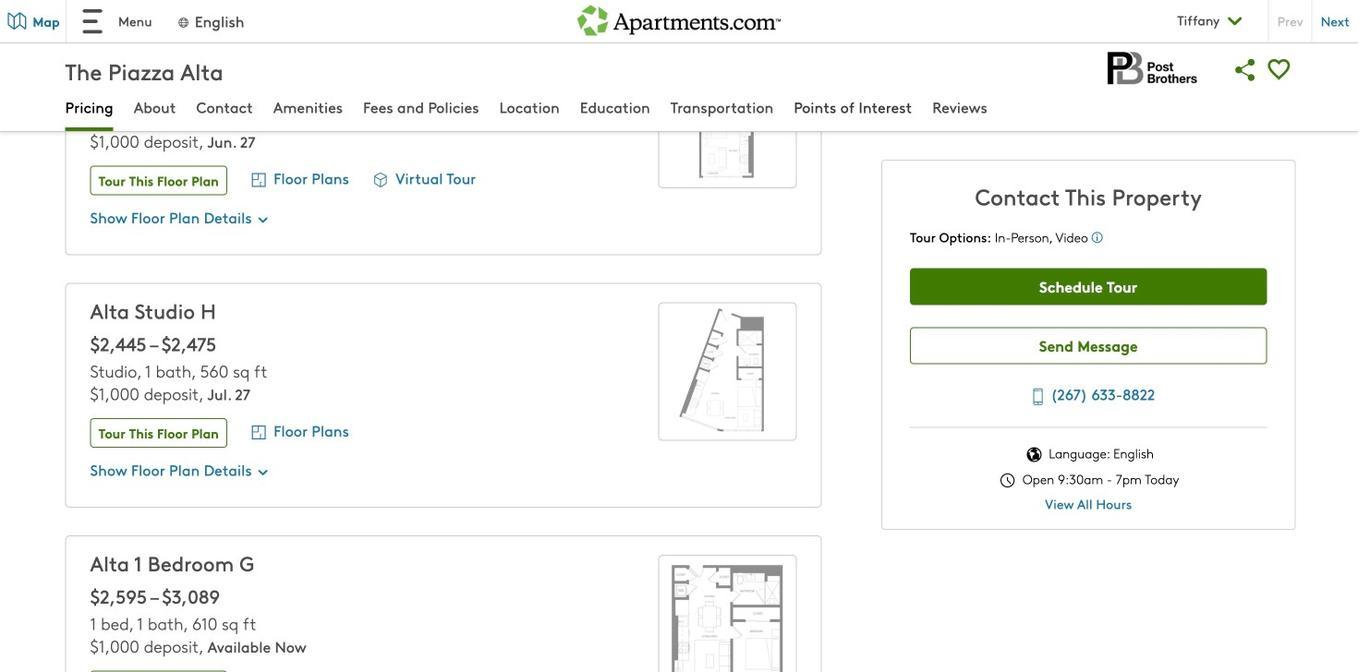 Task type: locate. For each thing, give the bounding box(es) containing it.
more information image
[[1092, 232, 1103, 243]]

property management company logo image
[[1100, 48, 1203, 90]]



Task type: describe. For each thing, give the bounding box(es) containing it.
apartments.com logo image
[[577, 0, 781, 36]]

share listing image
[[1229, 53, 1262, 87]]



